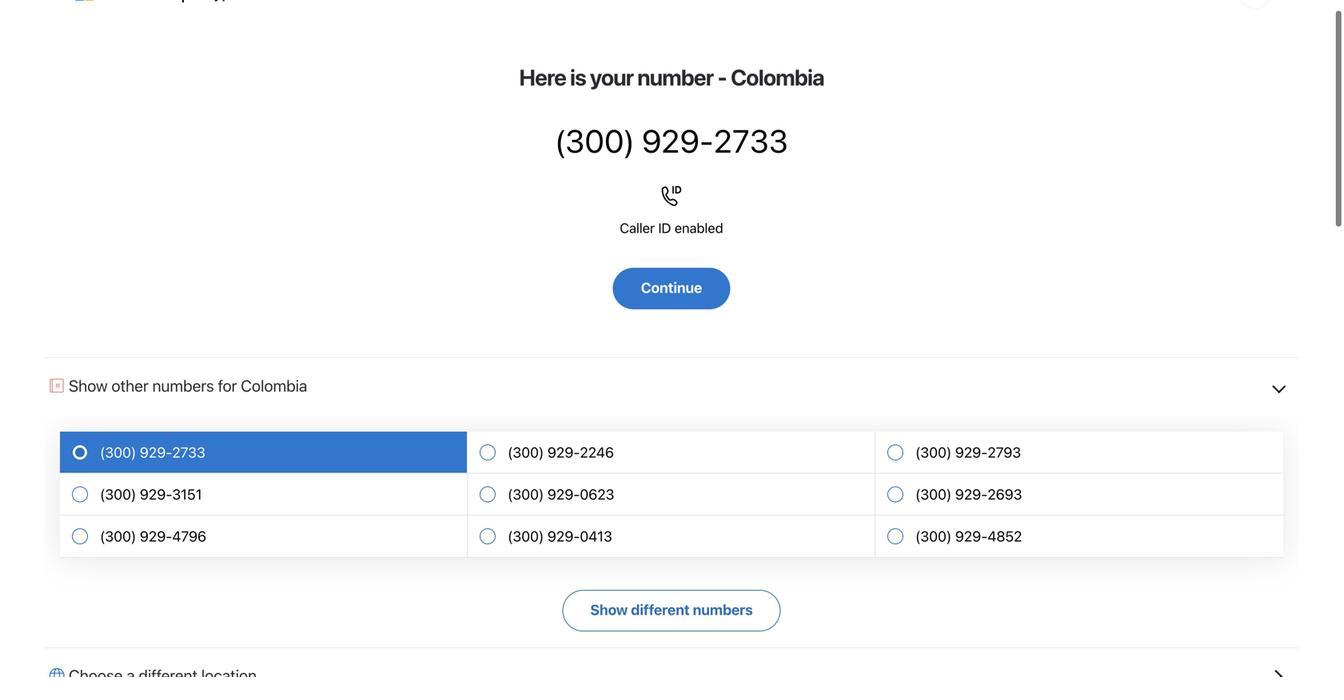 Task type: locate. For each thing, give the bounding box(es) containing it.
show left different
[[591, 601, 628, 619]]

3151
[[172, 486, 202, 503]]

(300) inside '3 0 0 9 2 9 4 7 9 6' element
[[100, 528, 136, 545]]

numbers right different
[[693, 601, 753, 619]]

show left other
[[69, 376, 108, 395]]

show inside dropdown button
[[69, 376, 108, 395]]

(300)
[[555, 122, 635, 160], [100, 444, 136, 461], [508, 444, 544, 461], [916, 444, 952, 461], [100, 486, 136, 503], [508, 486, 544, 503], [916, 486, 952, 503], [100, 528, 136, 545], [508, 528, 544, 545], [916, 528, 952, 545]]

929- down 3 0 0 9 2 9 3 1 5 1 'element'
[[140, 528, 172, 545]]

-
[[718, 64, 727, 90]]

(300) 929-3151 radio
[[60, 474, 468, 516]]

0 horizontal spatial colombia
[[241, 376, 307, 395]]

(300) down 3 0 0 9 2 9 2 6 9 3 element on the bottom of the page
[[916, 528, 952, 545]]

0 horizontal spatial (300) 929-2733
[[100, 444, 205, 461]]

929- for (300) 929-0623 radio
[[548, 486, 580, 503]]

(300) up (300) 929-3151
[[100, 444, 136, 461]]

(300) 929-0623
[[508, 486, 615, 503]]

show
[[69, 376, 108, 395], [591, 601, 628, 619]]

1 vertical spatial show
[[591, 601, 628, 619]]

(300) for the (300) 929-4852 radio on the right of page
[[916, 528, 952, 545]]

0 vertical spatial show
[[69, 376, 108, 395]]

(300) 929-2793 radio
[[876, 432, 1284, 474]]

numbers left for
[[152, 376, 214, 395]]

(300) down 3 0 0 9 2 9 2 7 3 3 element
[[100, 486, 136, 503]]

0 horizontal spatial 2733
[[172, 444, 205, 461]]

929- inside '3 0 0 9 2 9 4 7 9 6' element
[[140, 528, 172, 545]]

929- inside 3 0 0 9 2 9 3 1 5 1 'element'
[[140, 486, 172, 503]]

929- down 3 0 0 9 2 9 2 6 9 3 element on the bottom of the page
[[956, 528, 988, 545]]

1 horizontal spatial numbers
[[693, 601, 753, 619]]

1 horizontal spatial colombia
[[731, 64, 824, 90]]

3 0 0 9 2 9 2 7 3 3 element
[[100, 444, 205, 461]]

0 vertical spatial numbers
[[152, 376, 214, 395]]

(300) for (300) 929-2793 option
[[916, 444, 952, 461]]

(300) inside 3 0 0 9 2 9 0 6 2 3 element
[[508, 486, 544, 503]]

(300) for (300) 929-2733 radio
[[100, 444, 136, 461]]

(300) inside 3 0 0 9 2 9 2 2 4 6 element
[[508, 444, 544, 461]]

(300) 929-2793
[[916, 444, 1021, 461]]

(300) 929-4852
[[916, 528, 1023, 545]]

(300) 929-2246 radio
[[468, 432, 876, 474]]

2733 up 3151
[[172, 444, 205, 461]]

numbers for different
[[693, 601, 753, 619]]

4852
[[988, 528, 1023, 545]]

show for show other numbers for colombia
[[69, 376, 108, 395]]

929- for (300) 929-3151 radio
[[140, 486, 172, 503]]

929- inside 3 0 0 9 2 9 4 8 5 2 element
[[956, 528, 988, 545]]

0 vertical spatial (300) 929-2733
[[555, 122, 789, 160]]

(300) for (300) 929-2693 option
[[916, 486, 952, 503]]

0 vertical spatial 2733
[[714, 122, 789, 160]]

caller id enabled
[[620, 220, 724, 236]]

(300) up (300) 929-0413
[[508, 486, 544, 503]]

collapse-suggested-numbers option group
[[60, 432, 1284, 558]]

(300) down 3 0 0 9 2 9 3 1 5 1 'element'
[[100, 528, 136, 545]]

other
[[112, 376, 149, 395]]

colombia inside dropdown button
[[241, 376, 307, 395]]

(300) 929-3151
[[100, 486, 202, 503]]

929- up (300) 929-2693
[[956, 444, 988, 461]]

here is your number - colombia
[[519, 64, 824, 90]]

1 vertical spatial colombia
[[241, 376, 307, 395]]

colombia
[[731, 64, 824, 90], [241, 376, 307, 395]]

(300) 929-2733 up (300) 929-3151
[[100, 444, 205, 461]]

929- down 3 0 0 9 2 9 2 7 3 3 element
[[140, 486, 172, 503]]

929- inside 3 0 0 9 2 9 0 6 2 3 element
[[548, 486, 580, 503]]

numbers inside button
[[693, 601, 753, 619]]

(300) down 3 0 0 9 2 9 0 6 2 3 element
[[508, 528, 544, 545]]

(300) for the (300) 929-4796 radio at the left bottom of the page
[[100, 528, 136, 545]]

1 vertical spatial numbers
[[693, 601, 753, 619]]

show other numbers for colombia button
[[44, 358, 1300, 416]]

1 vertical spatial (300) 929-2733
[[100, 444, 205, 461]]

(300) 929-0413
[[508, 528, 613, 545]]

(300) down is
[[555, 122, 635, 160]]

0 horizontal spatial numbers
[[152, 376, 214, 395]]

(300) inside 3 0 0 9 2 9 4 8 5 2 element
[[916, 528, 952, 545]]

1 horizontal spatial 2733
[[714, 122, 789, 160]]

(300) down 3 0 0 9 2 9 2 7 9 3 element
[[916, 486, 952, 503]]

(300) inside 3 0 0 9 2 9 3 1 5 1 'element'
[[100, 486, 136, 503]]

929- inside 3 0 0 9 2 9 2 2 4 6 element
[[548, 444, 580, 461]]

1 horizontal spatial show
[[591, 601, 628, 619]]

2733
[[714, 122, 789, 160], [172, 444, 205, 461]]

colombia right for
[[241, 376, 307, 395]]

929- for the (300) 929-4796 radio at the left bottom of the page
[[140, 528, 172, 545]]

(300) inside 3 0 0 9 2 9 2 6 9 3 element
[[916, 486, 952, 503]]

show different numbers button
[[563, 590, 781, 632]]

0 horizontal spatial show
[[69, 376, 108, 395]]

929- up (300) 929-0623
[[548, 444, 580, 461]]

929- down 3 0 0 9 2 9 0 6 2 3 element
[[548, 528, 580, 545]]

929- down 3 0 0 9 2 9 2 2 4 6 element
[[548, 486, 580, 503]]

929- inside 3 0 0 9 2 9 2 7 9 3 element
[[956, 444, 988, 461]]

(300) 929-2733
[[555, 122, 789, 160], [100, 444, 205, 461]]

(300) 929-2733 down here is your number - colombia
[[555, 122, 789, 160]]

929- inside 3 0 0 9 2 9 2 6 9 3 element
[[956, 486, 988, 503]]

3 0 0 9 2 9 3 1 5 1 element
[[100, 486, 202, 503]]

(300) inside 3 0 0 9 2 9 2 7 3 3 element
[[100, 444, 136, 461]]

0 vertical spatial colombia
[[731, 64, 824, 90]]

numbers
[[152, 376, 214, 395], [693, 601, 753, 619]]

929- for (300) 929-2733 radio
[[140, 444, 172, 461]]

show for show different numbers
[[591, 601, 628, 619]]

2733 inside 3 0 0 9 2 9 2 7 3 3 element
[[172, 444, 205, 461]]

929-
[[642, 122, 714, 160], [140, 444, 172, 461], [548, 444, 580, 461], [956, 444, 988, 461], [140, 486, 172, 503], [548, 486, 580, 503], [956, 486, 988, 503], [140, 528, 172, 545], [548, 528, 580, 545], [956, 528, 988, 545]]

929- up (300) 929-4852
[[956, 486, 988, 503]]

(300) 929-4852 radio
[[876, 516, 1284, 558]]

numbers inside dropdown button
[[152, 376, 214, 395]]

(300) inside 3 0 0 9 2 9 0 4 1 3 element
[[508, 528, 544, 545]]

929- up (300) 929-3151
[[140, 444, 172, 461]]

(300) inside 3 0 0 9 2 9 2 7 9 3 element
[[916, 444, 952, 461]]

(300) 929-0623 radio
[[468, 474, 876, 516]]

number
[[638, 64, 714, 90]]

3 0 0 9 2 9 0 6 2 3 element
[[508, 486, 615, 503]]

2733 down - in the top right of the page
[[714, 122, 789, 160]]

enabled
[[675, 220, 724, 236]]

show inside button
[[591, 601, 628, 619]]

show other numbers for colombia
[[69, 376, 307, 395]]

929- inside 3 0 0 9 2 9 0 4 1 3 element
[[548, 528, 580, 545]]

(300) up (300) 929-2693
[[916, 444, 952, 461]]

colombia right - in the top right of the page
[[731, 64, 824, 90]]

929- inside 3 0 0 9 2 9 2 7 3 3 element
[[140, 444, 172, 461]]

(300) 929-4796 radio
[[60, 516, 468, 558]]

929- for (300) 929-2693 option
[[956, 486, 988, 503]]

1 vertical spatial 2733
[[172, 444, 205, 461]]

for
[[218, 376, 237, 395]]

929- for (300) 929-2793 option
[[956, 444, 988, 461]]

here
[[519, 64, 566, 90]]

3 0 0 9 2 9 2 2 4 6 element
[[508, 444, 614, 461]]

(300) up (300) 929-0623
[[508, 444, 544, 461]]

3 0 0 9 2 9 4 8 5 2 element
[[916, 528, 1023, 545]]



Task type: describe. For each thing, give the bounding box(es) containing it.
numbers for other
[[152, 376, 214, 395]]

(300) for (300) 929-0623 radio
[[508, 486, 544, 503]]

4796
[[172, 528, 206, 545]]

3 0 0 9 2 9 4 7 9 6 element
[[100, 528, 206, 545]]

(300) for (300) 929-0413 'option'
[[508, 528, 544, 545]]

different
[[631, 601, 690, 619]]

(300) 929-2693 radio
[[876, 474, 1284, 516]]

show different numbers
[[591, 601, 753, 619]]

1 horizontal spatial (300) 929-2733
[[555, 122, 789, 160]]

caller
[[620, 220, 655, 236]]

(300) 929-4796
[[100, 528, 206, 545]]

3 0 0 9 2 9 2 6 9 3 element
[[916, 486, 1023, 503]]

2793
[[988, 444, 1021, 461]]

is
[[570, 64, 586, 90]]

(300) for (300) 929-3151 radio
[[100, 486, 136, 503]]

continue button
[[613, 268, 730, 310]]

3 0 0 9 2 9 0 4 1 3 element
[[508, 528, 613, 545]]

(300) for (300) 929-2246 radio
[[508, 444, 544, 461]]

your
[[590, 64, 634, 90]]

(300) 929-2693
[[916, 486, 1023, 503]]

929- for (300) 929-0413 'option'
[[548, 528, 580, 545]]

(300) 929-0413 radio
[[468, 516, 876, 558]]

2693
[[988, 486, 1023, 503]]

(300) 929-2733 radio
[[60, 432, 468, 474]]

2246
[[580, 444, 614, 461]]

929- down number
[[642, 122, 714, 160]]

3 0 0 9 2 9 2 7 9 3 element
[[916, 444, 1021, 461]]

0623
[[580, 486, 615, 503]]

929- for the (300) 929-4852 radio on the right of page
[[956, 528, 988, 545]]

continue
[[641, 279, 702, 296]]

(300) 929-2246
[[508, 444, 614, 461]]

0413
[[580, 528, 613, 545]]

929- for (300) 929-2246 radio
[[548, 444, 580, 461]]

(300) 929-2733 inside radio
[[100, 444, 205, 461]]

id
[[659, 220, 671, 236]]



Task type: vqa. For each thing, say whether or not it's contained in the screenshot.
leftmost "information"
no



